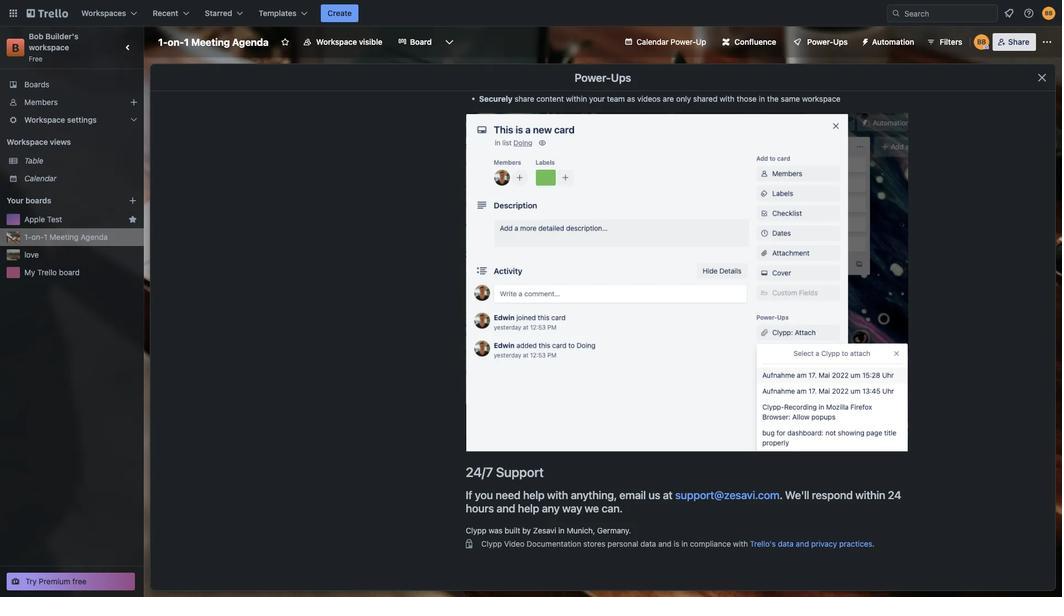 Task type: vqa. For each thing, say whether or not it's contained in the screenshot.
advanced inside the Expand your work with two additional powerful collaboration features, advanced checklists and Custom Fields, available as
no



Task type: describe. For each thing, give the bounding box(es) containing it.
clypp was built by zesavi in munich, germany.
[[466, 527, 631, 536]]

support@zesavi.com link
[[675, 489, 780, 502]]

1 horizontal spatial your
[[589, 94, 605, 103]]

automation
[[872, 37, 914, 46]]

those
[[737, 94, 757, 103]]

only
[[676, 94, 691, 103]]

search image
[[892, 9, 901, 18]]

1 inside text field
[[184, 36, 189, 48]]

star or unstar board image
[[281, 38, 290, 46]]

attach your new and existing clypp videos to any trello card securely share content within your team as videos are only shared with those in the same workspace
[[479, 81, 841, 103]]

clypp power-up image
[[466, 113, 908, 452]]

trello's
[[750, 540, 776, 549]]

us
[[649, 489, 661, 502]]

built
[[505, 527, 520, 536]]

1 horizontal spatial in
[[682, 540, 688, 549]]

within inside . we'll respond within 24 hours and help any way we can.
[[856, 489, 886, 502]]

confluence icon image
[[722, 38, 730, 46]]

switch to… image
[[8, 8, 19, 19]]

filters
[[940, 37, 963, 46]]

create button
[[321, 4, 359, 22]]

privacy
[[811, 540, 837, 549]]

calendar link
[[24, 173, 137, 184]]

on- inside text field
[[168, 36, 184, 48]]

meeting inside "1-on-1 meeting agenda" link
[[50, 233, 79, 242]]

workspace for workspace views
[[7, 137, 48, 147]]

boards
[[24, 80, 49, 89]]

clypp for clypp was built by zesavi in munich, germany.
[[466, 527, 487, 536]]

germany.
[[597, 527, 631, 536]]

builder's
[[45, 32, 78, 41]]

and left is
[[658, 540, 672, 549]]

with inside the attach your new and existing clypp videos to any trello card securely share content within your team as videos are only shared with those in the same workspace
[[720, 94, 735, 103]]

as
[[627, 94, 635, 103]]

free
[[72, 577, 87, 586]]

my trello board link
[[24, 267, 137, 278]]

show menu image
[[1042, 37, 1053, 48]]

love link
[[24, 250, 137, 261]]

calendar power-up link
[[618, 33, 713, 51]]

support@zesavi.com
[[675, 489, 780, 502]]

agenda inside text field
[[232, 36, 269, 48]]

try
[[25, 577, 37, 586]]

workspace settings button
[[0, 111, 144, 129]]

help inside . we'll respond within 24 hours and help any way we can.
[[518, 502, 539, 515]]

share
[[515, 94, 534, 103]]

share button
[[993, 33, 1036, 51]]

bob
[[29, 32, 43, 41]]

1 vertical spatial on-
[[31, 233, 44, 242]]

if
[[466, 489, 472, 502]]

workspaces button
[[75, 4, 144, 22]]

my trello board
[[24, 268, 80, 277]]

clypp video documentation stores personal data and is in compliance with trello's data and privacy practices .
[[481, 540, 875, 549]]

0 horizontal spatial 1-
[[24, 233, 31, 242]]

my
[[24, 268, 35, 277]]

boards link
[[0, 76, 144, 94]]

we
[[585, 502, 599, 515]]

your boards
[[7, 196, 51, 205]]

board
[[59, 268, 80, 277]]

the
[[767, 94, 779, 103]]

your
[[7, 196, 24, 205]]

and left privacy
[[796, 540, 809, 549]]

personal
[[608, 540, 638, 549]]

new
[[574, 81, 588, 90]]

love
[[24, 250, 39, 259]]

bob builder's workspace free
[[29, 32, 80, 63]]

0 horizontal spatial your
[[556, 81, 572, 90]]

2 vertical spatial with
[[733, 540, 748, 549]]

power-ups inside button
[[807, 37, 848, 46]]

existing
[[606, 81, 634, 90]]

workspace for workspace visible
[[316, 37, 357, 46]]

support
[[496, 465, 544, 480]]

templates
[[259, 9, 297, 18]]

board
[[410, 37, 432, 46]]

stores
[[583, 540, 606, 549]]

email
[[620, 489, 646, 502]]

video
[[504, 540, 525, 549]]

1 horizontal spatial bob builder (bobbuilder40) image
[[1042, 7, 1056, 20]]

you
[[475, 489, 493, 502]]

at
[[663, 489, 673, 502]]

1 vertical spatial 1
[[44, 233, 47, 242]]

recent button
[[146, 4, 196, 22]]

clypp for clypp video documentation stores personal data and is in compliance with trello's data and privacy practices .
[[481, 540, 502, 549]]

documentation
[[527, 540, 581, 549]]

apple test link
[[24, 214, 124, 225]]

shared
[[693, 94, 718, 103]]

this member is an admin of this board. image
[[984, 45, 989, 50]]

apple
[[24, 215, 45, 224]]

can.
[[602, 502, 623, 515]]

and inside the attach your new and existing clypp videos to any trello card securely share content within your team as videos are only shared with those in the same workspace
[[591, 81, 604, 90]]

customize views image
[[444, 37, 455, 48]]

. inside . we'll respond within 24 hours and help any way we can.
[[780, 489, 783, 502]]

apple test
[[24, 215, 62, 224]]

we'll
[[785, 489, 810, 502]]

premium
[[39, 577, 70, 586]]

1-on-1 meeting agenda inside text field
[[158, 36, 269, 48]]

workspace inside the attach your new and existing clypp videos to any trello card securely share content within your team as videos are only shared with those in the same workspace
[[802, 94, 841, 103]]

table link
[[24, 155, 137, 167]]

templates button
[[252, 4, 314, 22]]

settings
[[67, 115, 97, 124]]

confluence
[[735, 37, 776, 46]]

is
[[674, 540, 680, 549]]

share
[[1008, 37, 1030, 46]]

ups inside button
[[833, 37, 848, 46]]

open information menu image
[[1024, 8, 1035, 19]]

compliance
[[690, 540, 731, 549]]

by
[[522, 527, 531, 536]]



Task type: locate. For each thing, give the bounding box(es) containing it.
0 vertical spatial calendar
[[637, 37, 669, 46]]

workspace down create button
[[316, 37, 357, 46]]

within down new
[[566, 94, 587, 103]]

visible
[[359, 37, 383, 46]]

0 vertical spatial clypp
[[636, 81, 656, 90]]

clypp left was
[[466, 527, 487, 536]]

1 vertical spatial your
[[589, 94, 605, 103]]

on-
[[168, 36, 184, 48], [31, 233, 44, 242]]

1 vertical spatial 1-
[[24, 233, 31, 242]]

workspace views
[[7, 137, 71, 147]]

attach
[[531, 81, 554, 90]]

calendar for calendar power-up
[[637, 37, 669, 46]]

meeting down test
[[50, 233, 79, 242]]

primary element
[[0, 0, 1062, 27]]

0 horizontal spatial 1
[[44, 233, 47, 242]]

clypp down was
[[481, 540, 502, 549]]

1 vertical spatial clypp
[[466, 527, 487, 536]]

0 vertical spatial workspace
[[316, 37, 357, 46]]

0 horizontal spatial on-
[[31, 233, 44, 242]]

1 vertical spatial power-ups
[[575, 71, 631, 84]]

any for way
[[542, 502, 560, 515]]

. we'll respond within 24 hours and help any way we can.
[[466, 489, 901, 515]]

trello inside the attach your new and existing clypp videos to any trello card securely share content within your team as videos are only shared with those in the same workspace
[[708, 81, 728, 90]]

1 horizontal spatial on-
[[168, 36, 184, 48]]

in left the
[[759, 94, 765, 103]]

workspace navigation collapse icon image
[[121, 40, 136, 55]]

to
[[684, 81, 691, 90]]

workspace inside workspace settings dropdown button
[[24, 115, 65, 124]]

1 horizontal spatial 1-on-1 meeting agenda
[[158, 36, 269, 48]]

workspace right the same
[[802, 94, 841, 103]]

starred button
[[198, 4, 250, 22]]

meeting inside 1-on-1 meeting agenda text field
[[191, 36, 230, 48]]

0 vertical spatial workspace
[[29, 43, 69, 52]]

1 down apple test
[[44, 233, 47, 242]]

starred
[[205, 9, 232, 18]]

0 vertical spatial meeting
[[191, 36, 230, 48]]

agenda
[[232, 36, 269, 48], [81, 233, 108, 242]]

1 vertical spatial bob builder (bobbuilder40) image
[[974, 34, 990, 50]]

filters button
[[923, 33, 966, 51]]

ups left sm icon
[[833, 37, 848, 46]]

24
[[888, 489, 901, 502]]

in right is
[[682, 540, 688, 549]]

2 data from the left
[[778, 540, 794, 549]]

your
[[556, 81, 572, 90], [589, 94, 605, 103]]

0 vertical spatial in
[[759, 94, 765, 103]]

your boards with 4 items element
[[7, 194, 112, 207]]

0 horizontal spatial within
[[566, 94, 587, 103]]

hours
[[466, 502, 494, 515]]

within inside the attach your new and existing clypp videos to any trello card securely share content within your team as videos are only shared with those in the same workspace
[[566, 94, 587, 103]]

1 vertical spatial in
[[558, 527, 565, 536]]

0 vertical spatial .
[[780, 489, 783, 502]]

0 horizontal spatial 1-on-1 meeting agenda
[[24, 233, 108, 242]]

workspaces
[[81, 9, 126, 18]]

workspace down bob
[[29, 43, 69, 52]]

workspace
[[316, 37, 357, 46], [24, 115, 65, 124], [7, 137, 48, 147]]

2 vertical spatial workspace
[[7, 137, 48, 147]]

calendar power-up
[[637, 37, 706, 46]]

2 vertical spatial in
[[682, 540, 688, 549]]

1 vertical spatial workspace
[[802, 94, 841, 103]]

1 horizontal spatial calendar
[[637, 37, 669, 46]]

1 vertical spatial calendar
[[24, 174, 56, 183]]

with
[[720, 94, 735, 103], [547, 489, 568, 502], [733, 540, 748, 549]]

0 horizontal spatial meeting
[[50, 233, 79, 242]]

1 horizontal spatial .
[[872, 540, 875, 549]]

try premium free
[[25, 577, 87, 586]]

1- down recent
[[158, 36, 168, 48]]

add board image
[[128, 196, 137, 205]]

videos right 'as'
[[637, 94, 661, 103]]

clypp right existing
[[636, 81, 656, 90]]

workspace for workspace settings
[[24, 115, 65, 124]]

0 vertical spatial with
[[720, 94, 735, 103]]

1 data from the left
[[641, 540, 656, 549]]

Board name text field
[[153, 33, 274, 51]]

1 vertical spatial .
[[872, 540, 875, 549]]

workspace visible button
[[296, 33, 389, 51]]

1 vertical spatial workspace
[[24, 115, 65, 124]]

Search field
[[901, 5, 998, 22]]

recent
[[153, 9, 178, 18]]

workspace settings
[[24, 115, 97, 124]]

0 horizontal spatial ups
[[611, 71, 631, 84]]

with up way
[[547, 489, 568, 502]]

members link
[[0, 94, 144, 111]]

1 vertical spatial trello
[[37, 268, 57, 277]]

bob builder (bobbuilder40) image
[[1042, 7, 1056, 20], [974, 34, 990, 50]]

meeting down starred
[[191, 36, 230, 48]]

help up by
[[518, 502, 539, 515]]

practices
[[839, 540, 872, 549]]

1 horizontal spatial agenda
[[232, 36, 269, 48]]

trello's data and privacy practices link
[[750, 540, 872, 549]]

1 horizontal spatial power-
[[671, 37, 696, 46]]

help right need on the bottom
[[523, 489, 545, 502]]

1 horizontal spatial 1
[[184, 36, 189, 48]]

0 horizontal spatial agenda
[[81, 233, 108, 242]]

1 down recent popup button
[[184, 36, 189, 48]]

1 horizontal spatial power-ups
[[807, 37, 848, 46]]

any for trello
[[693, 81, 706, 90]]

power-
[[671, 37, 696, 46], [807, 37, 833, 46], [575, 71, 611, 84]]

0 notifications image
[[1003, 7, 1016, 20]]

your left new
[[556, 81, 572, 90]]

1-on-1 meeting agenda down apple test link
[[24, 233, 108, 242]]

0 horizontal spatial in
[[558, 527, 565, 536]]

1
[[184, 36, 189, 48], [44, 233, 47, 242]]

0 vertical spatial 1-
[[158, 36, 168, 48]]

within left 24
[[856, 489, 886, 502]]

1 horizontal spatial trello
[[708, 81, 728, 90]]

any
[[693, 81, 706, 90], [542, 502, 560, 515]]

agenda up love link
[[81, 233, 108, 242]]

0 vertical spatial bob builder (bobbuilder40) image
[[1042, 7, 1056, 20]]

b link
[[7, 39, 24, 56]]

automation button
[[857, 33, 921, 51]]

anything,
[[571, 489, 617, 502]]

power-ups button
[[785, 33, 855, 51]]

test
[[47, 215, 62, 224]]

1 horizontal spatial meeting
[[191, 36, 230, 48]]

1 horizontal spatial any
[[693, 81, 706, 90]]

board link
[[391, 33, 438, 51]]

0 horizontal spatial bob builder (bobbuilder40) image
[[974, 34, 990, 50]]

workspace inside bob builder's workspace free
[[29, 43, 69, 52]]

calendar
[[637, 37, 669, 46], [24, 174, 56, 183]]

0 horizontal spatial power-ups
[[575, 71, 631, 84]]

0 vertical spatial help
[[523, 489, 545, 502]]

and inside . we'll respond within 24 hours and help any way we can.
[[497, 502, 515, 515]]

0 vertical spatial agenda
[[232, 36, 269, 48]]

1- inside text field
[[158, 36, 168, 48]]

1-on-1 meeting agenda down starred
[[158, 36, 269, 48]]

1- up love
[[24, 233, 31, 242]]

any inside the attach your new and existing clypp videos to any trello card securely share content within your team as videos are only shared with those in the same workspace
[[693, 81, 706, 90]]

need
[[496, 489, 521, 502]]

1 vertical spatial videos
[[637, 94, 661, 103]]

data right personal
[[641, 540, 656, 549]]

bob builder (bobbuilder40) image right 'open information menu' icon
[[1042, 7, 1056, 20]]

. left we'll
[[780, 489, 783, 502]]

power-ups
[[807, 37, 848, 46], [575, 71, 631, 84]]

videos
[[658, 81, 682, 90], [637, 94, 661, 103]]

help
[[523, 489, 545, 502], [518, 502, 539, 515]]

2 horizontal spatial in
[[759, 94, 765, 103]]

power- left sm icon
[[807, 37, 833, 46]]

power- inside button
[[807, 37, 833, 46]]

any right 'to'
[[693, 81, 706, 90]]

way
[[562, 502, 582, 515]]

1 horizontal spatial ups
[[833, 37, 848, 46]]

videos up are
[[658, 81, 682, 90]]

1 horizontal spatial within
[[856, 489, 886, 502]]

table
[[24, 156, 43, 165]]

1-
[[158, 36, 168, 48], [24, 233, 31, 242]]

in up documentation
[[558, 527, 565, 536]]

confluence button
[[716, 33, 783, 51]]

with left trello's
[[733, 540, 748, 549]]

trello inside my trello board 'link'
[[37, 268, 57, 277]]

power-ups up team
[[575, 71, 631, 84]]

clypp inside the attach your new and existing clypp videos to any trello card securely share content within your team as videos are only shared with those in the same workspace
[[636, 81, 656, 90]]

calendar left 'up' at the right top
[[637, 37, 669, 46]]

1 horizontal spatial 1-
[[158, 36, 168, 48]]

2 horizontal spatial power-
[[807, 37, 833, 46]]

0 vertical spatial within
[[566, 94, 587, 103]]

0 horizontal spatial workspace
[[29, 43, 69, 52]]

1-on-1 meeting agenda link
[[24, 232, 137, 243]]

same
[[781, 94, 800, 103]]

trello right my
[[37, 268, 57, 277]]

workspace up the table
[[7, 137, 48, 147]]

power- left confluence icon
[[671, 37, 696, 46]]

on- down recent popup button
[[168, 36, 184, 48]]

free
[[29, 55, 43, 63]]

zesavi
[[533, 527, 556, 536]]

0 vertical spatial your
[[556, 81, 572, 90]]

1 vertical spatial agenda
[[81, 233, 108, 242]]

workspace
[[29, 43, 69, 52], [802, 94, 841, 103]]

0 horizontal spatial calendar
[[24, 174, 56, 183]]

0 horizontal spatial power-
[[575, 71, 611, 84]]

24/7
[[466, 465, 493, 480]]

ups up team
[[611, 71, 631, 84]]

back to home image
[[27, 4, 68, 22]]

content
[[537, 94, 564, 103]]

ups
[[833, 37, 848, 46], [611, 71, 631, 84]]

1 vertical spatial meeting
[[50, 233, 79, 242]]

calendar down the table
[[24, 174, 56, 183]]

calendar for calendar
[[24, 174, 56, 183]]

0 vertical spatial 1-on-1 meeting agenda
[[158, 36, 269, 48]]

and right new
[[591, 81, 604, 90]]

1 vertical spatial any
[[542, 502, 560, 515]]

2 vertical spatial clypp
[[481, 540, 502, 549]]

24/7 support
[[466, 465, 544, 480]]

in inside the attach your new and existing clypp videos to any trello card securely share content within your team as videos are only shared with those in the same workspace
[[759, 94, 765, 103]]

0 vertical spatial power-ups
[[807, 37, 848, 46]]

on- down apple
[[31, 233, 44, 242]]

bob builder's workspace link
[[29, 32, 80, 52]]

workspace inside workspace visible button
[[316, 37, 357, 46]]

members
[[24, 98, 58, 107]]

0 vertical spatial videos
[[658, 81, 682, 90]]

sm image
[[857, 33, 872, 49]]

boards
[[25, 196, 51, 205]]

data right trello's
[[778, 540, 794, 549]]

try premium free button
[[7, 573, 135, 591]]

if you need help with anything, email us at support@zesavi.com
[[466, 489, 780, 502]]

0 vertical spatial ups
[[833, 37, 848, 46]]

1 vertical spatial 1-on-1 meeting agenda
[[24, 233, 108, 242]]

any inside . we'll respond within 24 hours and help any way we can.
[[542, 502, 560, 515]]

data
[[641, 540, 656, 549], [778, 540, 794, 549]]

meeting
[[191, 36, 230, 48], [50, 233, 79, 242]]

any left way
[[542, 502, 560, 515]]

1 vertical spatial ups
[[611, 71, 631, 84]]

was
[[489, 527, 503, 536]]

0 vertical spatial any
[[693, 81, 706, 90]]

with down the card on the top of page
[[720, 94, 735, 103]]

power- up team
[[575, 71, 611, 84]]

0 vertical spatial on-
[[168, 36, 184, 48]]

. right privacy
[[872, 540, 875, 549]]

0 horizontal spatial data
[[641, 540, 656, 549]]

clypp
[[636, 81, 656, 90], [466, 527, 487, 536], [481, 540, 502, 549]]

bob builder (bobbuilder40) image right filters
[[974, 34, 990, 50]]

1 horizontal spatial workspace
[[802, 94, 841, 103]]

munich,
[[567, 527, 595, 536]]

trello up shared
[[708, 81, 728, 90]]

respond
[[812, 489, 853, 502]]

in
[[759, 94, 765, 103], [558, 527, 565, 536], [682, 540, 688, 549]]

workspace down "members"
[[24, 115, 65, 124]]

1 vertical spatial help
[[518, 502, 539, 515]]

agenda left the star or unstar board image
[[232, 36, 269, 48]]

1 vertical spatial within
[[856, 489, 886, 502]]

workspace visible
[[316, 37, 383, 46]]

1 horizontal spatial data
[[778, 540, 794, 549]]

0 horizontal spatial any
[[542, 502, 560, 515]]

0 vertical spatial 1
[[184, 36, 189, 48]]

and down need on the bottom
[[497, 502, 515, 515]]

1 vertical spatial with
[[547, 489, 568, 502]]

power-ups left sm icon
[[807, 37, 848, 46]]

0 horizontal spatial .
[[780, 489, 783, 502]]

card
[[730, 81, 746, 90]]

0 horizontal spatial trello
[[37, 268, 57, 277]]

b
[[12, 41, 19, 54]]

create
[[328, 9, 352, 18]]

securely
[[479, 94, 513, 103]]

starred icon image
[[128, 215, 137, 224]]

your left team
[[589, 94, 605, 103]]

views
[[50, 137, 71, 147]]

0 vertical spatial trello
[[708, 81, 728, 90]]



